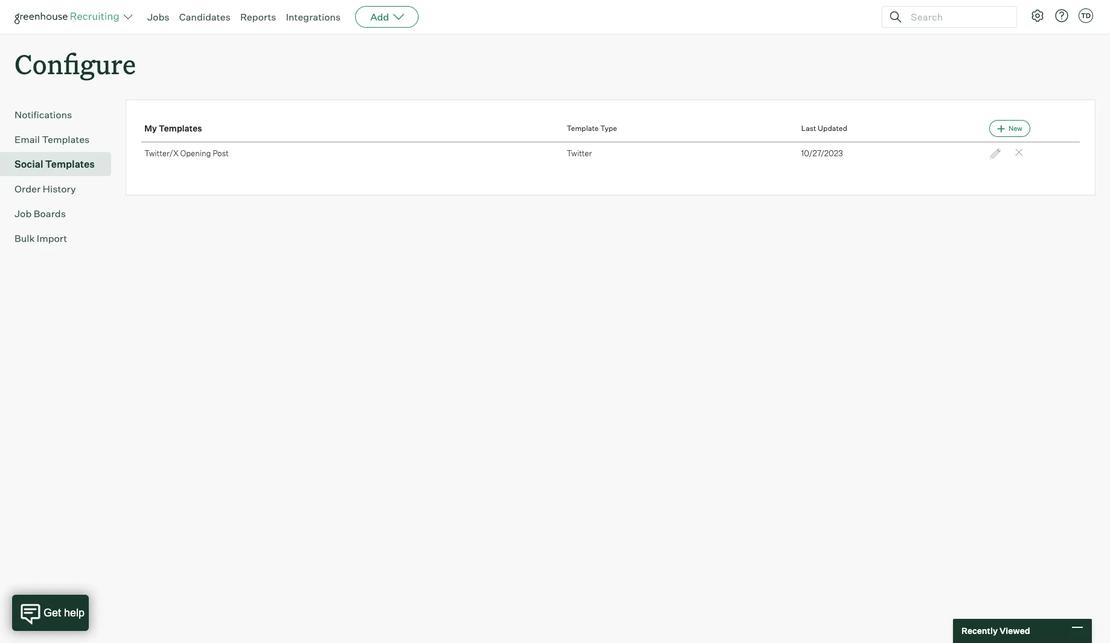 Task type: describe. For each thing, give the bounding box(es) containing it.
order
[[14, 183, 41, 195]]

new
[[1009, 125, 1023, 133]]

integrations
[[286, 11, 341, 23]]

reports
[[240, 11, 276, 23]]

social
[[14, 158, 43, 170]]

last
[[802, 124, 816, 133]]

add button
[[355, 6, 419, 28]]

td button
[[1077, 6, 1096, 25]]

templates for social templates
[[45, 158, 95, 170]]

email templates link
[[14, 132, 106, 147]]

post
[[213, 149, 229, 158]]

viewed
[[1000, 627, 1030, 637]]

template type
[[567, 124, 617, 133]]

td
[[1081, 11, 1091, 20]]

Search text field
[[908, 8, 1006, 26]]

twitter
[[567, 149, 592, 158]]

email templates
[[14, 134, 90, 146]]

greenhouse recruiting image
[[14, 10, 123, 24]]

add
[[370, 11, 389, 23]]

social templates
[[14, 158, 95, 170]]

bulk
[[14, 233, 35, 245]]

templates for email templates
[[42, 134, 90, 146]]

updated
[[818, 124, 847, 133]]

import
[[37, 233, 67, 245]]

job boards
[[14, 208, 66, 220]]

job boards link
[[14, 207, 106, 221]]

last updated
[[802, 124, 847, 133]]



Task type: locate. For each thing, give the bounding box(es) containing it.
templates for my templates
[[159, 124, 202, 134]]

jobs link
[[147, 11, 169, 23]]

order history link
[[14, 182, 106, 196]]

boards
[[34, 208, 66, 220]]

email
[[14, 134, 40, 146]]

candidates link
[[179, 11, 231, 23]]

history
[[43, 183, 76, 195]]

td button
[[1079, 8, 1093, 23]]

notifications link
[[14, 108, 106, 122]]

job
[[14, 208, 32, 220]]

bulk import link
[[14, 231, 106, 246]]

notifications
[[14, 109, 72, 121]]

integrations link
[[286, 11, 341, 23]]

template
[[567, 124, 599, 133]]

my
[[144, 124, 157, 134]]

type
[[600, 124, 617, 133]]

jobs
[[147, 11, 169, 23]]

twitter/x opening post
[[144, 149, 229, 158]]

templates
[[159, 124, 202, 134], [42, 134, 90, 146], [45, 158, 95, 170]]

order history
[[14, 183, 76, 195]]

new link
[[989, 120, 1030, 137]]

twitter/x
[[144, 149, 179, 158]]

opening
[[180, 149, 211, 158]]

bulk import
[[14, 233, 67, 245]]

my templates
[[144, 124, 202, 134]]

configure image
[[1031, 8, 1045, 23]]

recently
[[962, 627, 998, 637]]

10/27/2023
[[802, 149, 843, 158]]

reports link
[[240, 11, 276, 23]]

candidates
[[179, 11, 231, 23]]

recently viewed
[[962, 627, 1030, 637]]

templates up social templates link
[[42, 134, 90, 146]]

social templates link
[[14, 157, 106, 172]]

templates down email templates link
[[45, 158, 95, 170]]

templates up twitter/x opening post
[[159, 124, 202, 134]]

configure
[[14, 46, 136, 82]]



Task type: vqa. For each thing, say whether or not it's contained in the screenshot.
Frequency
no



